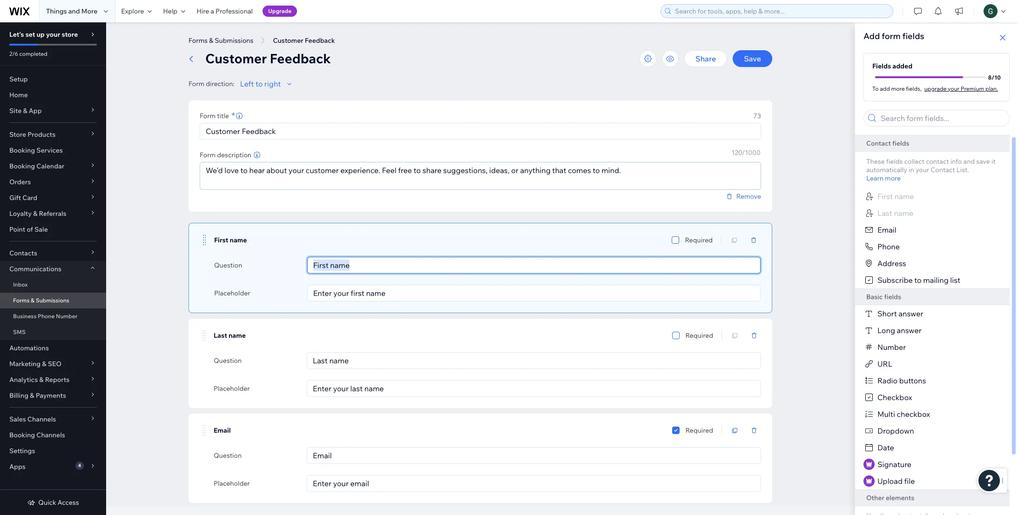 Task type: describe. For each thing, give the bounding box(es) containing it.
business
[[13, 313, 37, 320]]

sale
[[34, 225, 48, 234]]

date
[[878, 444, 895, 453]]

73
[[754, 112, 762, 120]]

contact
[[927, 157, 950, 166]]

channels for booking channels
[[36, 431, 65, 440]]

Add form title... field
[[203, 123, 758, 139]]

site
[[9, 107, 22, 115]]

it
[[992, 157, 996, 166]]

sms link
[[0, 325, 106, 341]]

automations link
[[0, 341, 106, 356]]

elements
[[887, 494, 915, 503]]

fields added
[[873, 62, 913, 70]]

orders button
[[0, 174, 106, 190]]

2/6 completed
[[9, 50, 47, 57]]

radio
[[878, 376, 898, 386]]

form direction:
[[189, 80, 235, 88]]

help button
[[158, 0, 191, 22]]

form description
[[200, 151, 252, 159]]

more
[[81, 7, 98, 15]]

loyalty & referrals button
[[0, 206, 106, 222]]

save
[[977, 157, 991, 166]]

plan.
[[986, 85, 999, 92]]

signature
[[878, 460, 912, 470]]

billing & payments button
[[0, 388, 106, 404]]

customer feedback inside button
[[273, 36, 335, 45]]

analytics & reports
[[9, 376, 70, 384]]

1 horizontal spatial first
[[878, 192, 894, 201]]

& for billing & payments popup button on the bottom left
[[30, 392, 34, 400]]

Search for tools, apps, help & more... field
[[673, 5, 891, 18]]

direction:
[[206, 80, 235, 88]]

gift card button
[[0, 190, 106, 206]]

info
[[951, 157, 963, 166]]

2 vertical spatial required
[[686, 427, 714, 435]]

checkbox
[[878, 393, 913, 403]]

left to right
[[240, 79, 281, 89]]

1000
[[746, 149, 761, 157]]

booking channels link
[[0, 428, 106, 444]]

list
[[951, 276, 961, 285]]

booking services
[[9, 146, 63, 155]]

add
[[864, 31, 881, 41]]

products
[[28, 130, 56, 139]]

calendar
[[36, 162, 64, 171]]

/ for 8
[[992, 74, 995, 81]]

seo
[[48, 360, 62, 369]]

set
[[25, 30, 35, 39]]

& for analytics & reports popup button
[[39, 376, 44, 384]]

placeholder for last
[[214, 385, 250, 393]]

these
[[867, 157, 886, 166]]

booking services link
[[0, 143, 106, 158]]

other elements
[[867, 494, 915, 503]]

loyalty & referrals
[[9, 210, 66, 218]]

more inside these fields collect contact info and save it automatically in your contact list. learn more
[[886, 174, 902, 183]]

form for form title *
[[200, 112, 216, 120]]

sales channels
[[9, 416, 56, 424]]

form title *
[[200, 110, 235, 121]]

2 vertical spatial placeholder
[[214, 480, 250, 488]]

left to right button
[[240, 78, 295, 89]]

add form fields
[[864, 31, 925, 41]]

hire a professional link
[[191, 0, 259, 22]]

communications
[[9, 265, 62, 273]]

answer for short answer
[[899, 309, 924, 319]]

upgrade your premium plan. button
[[925, 84, 999, 93]]

contacts
[[9, 249, 37, 258]]

2 horizontal spatial your
[[949, 85, 960, 92]]

upgrade button
[[263, 6, 297, 17]]

analytics
[[9, 376, 38, 384]]

basic fields
[[867, 293, 902, 301]]

analytics & reports button
[[0, 372, 106, 388]]

help
[[163, 7, 178, 15]]

form
[[883, 31, 901, 41]]

site & app
[[9, 107, 42, 115]]

& for forms & submissions "button"
[[209, 36, 213, 45]]

share
[[696, 54, 717, 63]]

marketing
[[9, 360, 41, 369]]

fields for basic
[[885, 293, 902, 301]]

/ for 120
[[743, 149, 746, 157]]

fields for contact
[[893, 139, 910, 148]]

store
[[62, 30, 78, 39]]

collect
[[905, 157, 925, 166]]

1 horizontal spatial email
[[878, 225, 897, 235]]

url
[[878, 360, 893, 369]]

0 vertical spatial last name
[[878, 209, 914, 218]]

contact fields
[[867, 139, 910, 148]]

sales channels button
[[0, 412, 106, 428]]

type your question here... field for last name
[[310, 353, 758, 369]]

1 vertical spatial last
[[214, 332, 227, 340]]

marketing & seo
[[9, 360, 62, 369]]

required for last
[[686, 332, 714, 340]]

1 vertical spatial email
[[214, 427, 231, 435]]

long
[[878, 326, 896, 335]]

1 type your question here... field from the top
[[311, 258, 758, 273]]

point of sale
[[9, 225, 48, 234]]

checkbox
[[898, 410, 931, 419]]

forms & submissions for forms & submissions "button"
[[189, 36, 254, 45]]

8
[[989, 74, 992, 81]]

submissions for forms & submissions "button"
[[215, 36, 254, 45]]

file
[[905, 477, 916, 486]]

120
[[732, 149, 743, 157]]

question for first
[[214, 261, 242, 270]]

customer feedback button
[[269, 34, 340, 48]]

your inside sidebar element
[[46, 30, 60, 39]]

mailing
[[924, 276, 949, 285]]

and inside these fields collect contact info and save it automatically in your contact list. learn more
[[964, 157, 976, 166]]

forms for forms & submissions link
[[13, 297, 30, 304]]

inbox link
[[0, 277, 106, 293]]

fields for these
[[887, 157, 904, 166]]

referrals
[[39, 210, 66, 218]]

*
[[232, 110, 235, 121]]

answer for long answer
[[898, 326, 922, 335]]

forms for forms & submissions "button"
[[189, 36, 208, 45]]

& for site & app dropdown button
[[23, 107, 27, 115]]

home link
[[0, 87, 106, 103]]

hire
[[197, 7, 209, 15]]

orders
[[9, 178, 31, 186]]

& for forms & submissions link
[[31, 297, 34, 304]]

remove button
[[726, 192, 762, 201]]

to for subscribe
[[915, 276, 922, 285]]



Task type: vqa. For each thing, say whether or not it's contained in the screenshot.
set
yes



Task type: locate. For each thing, give the bounding box(es) containing it.
0 vertical spatial submissions
[[215, 36, 254, 45]]

fields inside these fields collect contact info and save it automatically in your contact list. learn more
[[887, 157, 904, 166]]

forms & submissions for forms & submissions link
[[13, 297, 69, 304]]

channels down sales channels popup button
[[36, 431, 65, 440]]

forms down 'hire'
[[189, 36, 208, 45]]

0 horizontal spatial first name
[[214, 236, 247, 245]]

automatically
[[867, 166, 908, 174]]

& right site
[[23, 107, 27, 115]]

0 vertical spatial first
[[878, 192, 894, 201]]

None checkbox
[[673, 235, 680, 246], [673, 330, 680, 342], [673, 425, 680, 437], [673, 235, 680, 246], [673, 330, 680, 342], [673, 425, 680, 437]]

save
[[745, 54, 762, 63]]

& inside "button"
[[209, 36, 213, 45]]

customer feedback down upgrade "button"
[[273, 36, 335, 45]]

1 horizontal spatial forms & submissions
[[189, 36, 254, 45]]

add placeholder text… field for last name
[[310, 381, 758, 397]]

1 vertical spatial placeholder
[[214, 385, 250, 393]]

0 vertical spatial /
[[992, 74, 995, 81]]

let's
[[9, 30, 24, 39]]

0 vertical spatial channels
[[27, 416, 56, 424]]

fields down subscribe
[[885, 293, 902, 301]]

your right up
[[46, 30, 60, 39]]

1 vertical spatial forms & submissions
[[13, 297, 69, 304]]

0 vertical spatial answer
[[899, 309, 924, 319]]

3 add placeholder text… field from the top
[[310, 476, 758, 492]]

form left the title
[[200, 112, 216, 120]]

customer inside customer feedback button
[[273, 36, 304, 45]]

access
[[58, 499, 79, 507]]

answer down short answer
[[898, 326, 922, 335]]

customer down forms & submissions "button"
[[205, 50, 267, 67]]

form left direction:
[[189, 80, 205, 88]]

1 horizontal spatial /
[[992, 74, 995, 81]]

things
[[46, 7, 67, 15]]

1 vertical spatial channels
[[36, 431, 65, 440]]

question for last
[[214, 357, 242, 365]]

0 vertical spatial more
[[892, 85, 906, 92]]

0 horizontal spatial and
[[68, 7, 80, 15]]

more right learn at the right top of the page
[[886, 174, 902, 183]]

1 vertical spatial more
[[886, 174, 902, 183]]

1 horizontal spatial phone
[[878, 242, 901, 252]]

2 type your question here... field from the top
[[310, 353, 758, 369]]

1 vertical spatial forms
[[13, 297, 30, 304]]

1 vertical spatial type your question here... field
[[310, 353, 758, 369]]

placeholder for first
[[214, 289, 250, 298]]

add placeholder text… field for email
[[310, 476, 758, 492]]

forms & submissions
[[189, 36, 254, 45], [13, 297, 69, 304]]

0 vertical spatial contact
[[867, 139, 892, 148]]

fields
[[873, 62, 892, 70]]

1 horizontal spatial last
[[878, 209, 893, 218]]

1 horizontal spatial your
[[916, 166, 930, 174]]

booking for booking channels
[[9, 431, 35, 440]]

home
[[9, 91, 28, 99]]

2 vertical spatial add placeholder text… field
[[310, 476, 758, 492]]

sales
[[9, 416, 26, 424]]

subscribe to mailing list
[[878, 276, 961, 285]]

multi
[[878, 410, 896, 419]]

contact inside these fields collect contact info and save it automatically in your contact list. learn more
[[931, 166, 956, 174]]

0 horizontal spatial contact
[[867, 139, 892, 148]]

forms down inbox
[[13, 297, 30, 304]]

form
[[189, 80, 205, 88], [200, 112, 216, 120], [200, 151, 216, 159]]

completed
[[19, 50, 47, 57]]

0 horizontal spatial phone
[[38, 313, 55, 320]]

number down forms & submissions link
[[56, 313, 77, 320]]

to inside left to right 'button'
[[256, 79, 263, 89]]

Search form fields... field
[[879, 110, 1007, 126]]

type your question here... field for email
[[310, 448, 758, 464]]

submissions down inbox link at the bottom
[[36, 297, 69, 304]]

booking up settings
[[9, 431, 35, 440]]

forms inside "button"
[[189, 36, 208, 45]]

in
[[909, 166, 915, 174]]

0 vertical spatial forms
[[189, 36, 208, 45]]

point
[[9, 225, 25, 234]]

and right info
[[964, 157, 976, 166]]

number down long
[[878, 343, 907, 352]]

other
[[867, 494, 885, 503]]

automations
[[9, 344, 49, 353]]

0 vertical spatial forms & submissions
[[189, 36, 254, 45]]

2 vertical spatial question
[[214, 452, 242, 460]]

business phone number link
[[0, 309, 106, 325]]

forms inside sidebar element
[[13, 297, 30, 304]]

& right loyalty
[[33, 210, 37, 218]]

upgrade
[[268, 7, 292, 14]]

Add a short description... text field
[[200, 163, 761, 190]]

/
[[992, 74, 995, 81], [743, 149, 746, 157]]

1 add placeholder text… field from the top
[[311, 286, 758, 301]]

upload
[[878, 477, 903, 486]]

Add placeholder text… field
[[311, 286, 758, 301], [310, 381, 758, 397], [310, 476, 758, 492]]

contacts button
[[0, 246, 106, 261]]

1 vertical spatial booking
[[9, 162, 35, 171]]

sms
[[13, 329, 26, 336]]

0 horizontal spatial forms
[[13, 297, 30, 304]]

customer feedback up left to right 'button'
[[205, 50, 331, 67]]

forms
[[189, 36, 208, 45], [13, 297, 30, 304]]

to left mailing on the right bottom of page
[[915, 276, 922, 285]]

booking for booking calendar
[[9, 162, 35, 171]]

answer
[[899, 309, 924, 319], [898, 326, 922, 335]]

submissions down professional
[[215, 36, 254, 45]]

basic
[[867, 293, 884, 301]]

0 vertical spatial type your question here... field
[[311, 258, 758, 273]]

0 vertical spatial question
[[214, 261, 242, 270]]

Type your question here... field
[[311, 258, 758, 273], [310, 353, 758, 369], [310, 448, 758, 464]]

0 vertical spatial required
[[686, 236, 713, 245]]

submissions inside sidebar element
[[36, 297, 69, 304]]

a
[[211, 7, 214, 15]]

channels for sales channels
[[27, 416, 56, 424]]

number
[[56, 313, 77, 320], [878, 343, 907, 352]]

channels up booking channels
[[27, 416, 56, 424]]

2 booking from the top
[[9, 162, 35, 171]]

1 vertical spatial feedback
[[270, 50, 331, 67]]

/ up remove button
[[743, 149, 746, 157]]

forms & submissions inside "button"
[[189, 36, 254, 45]]

inbox
[[13, 281, 28, 288]]

0 vertical spatial feedback
[[305, 36, 335, 45]]

business phone number
[[13, 313, 77, 320]]

1 vertical spatial add placeholder text… field
[[310, 381, 758, 397]]

1 horizontal spatial to
[[915, 276, 922, 285]]

1 horizontal spatial customer
[[273, 36, 304, 45]]

0 vertical spatial number
[[56, 313, 77, 320]]

form inside form title *
[[200, 112, 216, 120]]

0 horizontal spatial submissions
[[36, 297, 69, 304]]

channels
[[27, 416, 56, 424], [36, 431, 65, 440]]

0 horizontal spatial last
[[214, 332, 227, 340]]

3 type your question here... field from the top
[[310, 448, 758, 464]]

services
[[36, 146, 63, 155]]

phone inside sidebar element
[[38, 313, 55, 320]]

communications button
[[0, 261, 106, 277]]

feedback
[[305, 36, 335, 45], [270, 50, 331, 67]]

1 horizontal spatial and
[[964, 157, 976, 166]]

0 vertical spatial last
[[878, 209, 893, 218]]

submissions inside "button"
[[215, 36, 254, 45]]

app
[[29, 107, 42, 115]]

remove
[[737, 192, 762, 201]]

form left the description
[[200, 151, 216, 159]]

to right left
[[256, 79, 263, 89]]

to add more fields, upgrade your premium plan.
[[873, 85, 999, 92]]

name
[[895, 192, 915, 201], [895, 209, 914, 218], [230, 236, 247, 245], [229, 332, 246, 340]]

/ up plan. on the right top of page
[[992, 74, 995, 81]]

more right add
[[892, 85, 906, 92]]

and
[[68, 7, 80, 15], [964, 157, 976, 166]]

phone up "address"
[[878, 242, 901, 252]]

& for marketing & seo popup button
[[42, 360, 46, 369]]

customer down upgrade "button"
[[273, 36, 304, 45]]

1 vertical spatial question
[[214, 357, 242, 365]]

customer feedback
[[273, 36, 335, 45], [205, 50, 331, 67]]

point of sale link
[[0, 222, 106, 238]]

fields up collect
[[893, 139, 910, 148]]

0 vertical spatial to
[[256, 79, 263, 89]]

1 vertical spatial to
[[915, 276, 922, 285]]

1 vertical spatial first
[[214, 236, 228, 245]]

to
[[256, 79, 263, 89], [915, 276, 922, 285]]

2 vertical spatial your
[[916, 166, 930, 174]]

billing & payments
[[9, 392, 66, 400]]

0 horizontal spatial forms & submissions
[[13, 297, 69, 304]]

8 / 10
[[989, 74, 1002, 81]]

number inside sidebar element
[[56, 313, 77, 320]]

setup link
[[0, 71, 106, 87]]

1 vertical spatial answer
[[898, 326, 922, 335]]

1 vertical spatial last name
[[214, 332, 246, 340]]

& left reports
[[39, 376, 44, 384]]

last name
[[878, 209, 914, 218], [214, 332, 246, 340]]

0 vertical spatial customer
[[273, 36, 304, 45]]

120 / 1000
[[732, 149, 761, 157]]

channels inside popup button
[[27, 416, 56, 424]]

booking for booking services
[[9, 146, 35, 155]]

loyalty
[[9, 210, 32, 218]]

booking down store
[[9, 146, 35, 155]]

0 vertical spatial phone
[[878, 242, 901, 252]]

0 horizontal spatial number
[[56, 313, 77, 320]]

& down a
[[209, 36, 213, 45]]

subscribe
[[878, 276, 913, 285]]

explore
[[121, 7, 144, 15]]

store products button
[[0, 127, 106, 143]]

1 horizontal spatial last name
[[878, 209, 914, 218]]

and left more
[[68, 7, 80, 15]]

1 vertical spatial customer
[[205, 50, 267, 67]]

1 vertical spatial form
[[200, 112, 216, 120]]

0 horizontal spatial email
[[214, 427, 231, 435]]

title
[[217, 112, 229, 120]]

booking inside popup button
[[9, 162, 35, 171]]

your right upgrade
[[949, 85, 960, 92]]

1 vertical spatial your
[[949, 85, 960, 92]]

form for form description
[[200, 151, 216, 159]]

submissions for forms & submissions link
[[36, 297, 69, 304]]

& for loyalty & referrals dropdown button in the top left of the page
[[33, 210, 37, 218]]

booking up the orders
[[9, 162, 35, 171]]

0 vertical spatial form
[[189, 80, 205, 88]]

0 vertical spatial email
[[878, 225, 897, 235]]

1 horizontal spatial forms
[[189, 36, 208, 45]]

submissions
[[215, 36, 254, 45], [36, 297, 69, 304]]

fields,
[[907, 85, 922, 92]]

your inside these fields collect contact info and save it automatically in your contact list. learn more
[[916, 166, 930, 174]]

0 horizontal spatial to
[[256, 79, 263, 89]]

forms & submissions inside sidebar element
[[13, 297, 69, 304]]

quick
[[38, 499, 56, 507]]

setup
[[9, 75, 28, 83]]

2 vertical spatial form
[[200, 151, 216, 159]]

0 horizontal spatial last name
[[214, 332, 246, 340]]

phone down forms & submissions link
[[38, 313, 55, 320]]

2 vertical spatial type your question here... field
[[310, 448, 758, 464]]

contact left list.
[[931, 166, 956, 174]]

forms & submissions up business phone number
[[13, 297, 69, 304]]

fields right form
[[903, 31, 925, 41]]

1 vertical spatial /
[[743, 149, 746, 157]]

fields left the in
[[887, 157, 904, 166]]

up
[[37, 30, 45, 39]]

sidebar element
[[0, 22, 106, 516]]

0 vertical spatial first name
[[878, 192, 915, 201]]

upload file
[[878, 477, 916, 486]]

settings link
[[0, 444, 106, 459]]

0 vertical spatial add placeholder text… field
[[311, 286, 758, 301]]

required for first
[[686, 236, 713, 245]]

short
[[878, 309, 898, 319]]

0 horizontal spatial /
[[743, 149, 746, 157]]

booking channels
[[9, 431, 65, 440]]

your right the in
[[916, 166, 930, 174]]

1 vertical spatial number
[[878, 343, 907, 352]]

things and more
[[46, 7, 98, 15]]

1 vertical spatial and
[[964, 157, 976, 166]]

of
[[27, 225, 33, 234]]

feedback inside customer feedback button
[[305, 36, 335, 45]]

contact up these
[[867, 139, 892, 148]]

1 horizontal spatial number
[[878, 343, 907, 352]]

added
[[893, 62, 913, 70]]

1 vertical spatial required
[[686, 332, 714, 340]]

0 vertical spatial placeholder
[[214, 289, 250, 298]]

0 vertical spatial booking
[[9, 146, 35, 155]]

forms & submissions down hire a professional
[[189, 36, 254, 45]]

0 horizontal spatial first
[[214, 236, 228, 245]]

booking calendar
[[9, 162, 64, 171]]

0 horizontal spatial customer
[[205, 50, 267, 67]]

premium
[[962, 85, 985, 92]]

0 vertical spatial and
[[68, 7, 80, 15]]

learn more link
[[867, 174, 902, 183]]

1 vertical spatial first name
[[214, 236, 247, 245]]

0 vertical spatial your
[[46, 30, 60, 39]]

short answer
[[878, 309, 924, 319]]

required
[[686, 236, 713, 245], [686, 332, 714, 340], [686, 427, 714, 435]]

& left seo
[[42, 360, 46, 369]]

3 booking from the top
[[9, 431, 35, 440]]

1 horizontal spatial submissions
[[215, 36, 254, 45]]

2 add placeholder text… field from the top
[[310, 381, 758, 397]]

1 vertical spatial customer feedback
[[205, 50, 331, 67]]

marketing & seo button
[[0, 356, 106, 372]]

0 horizontal spatial your
[[46, 30, 60, 39]]

1 vertical spatial contact
[[931, 166, 956, 174]]

let's set up your store
[[9, 30, 78, 39]]

quick access
[[38, 499, 79, 507]]

answer up long answer
[[899, 309, 924, 319]]

1 vertical spatial phone
[[38, 313, 55, 320]]

2 vertical spatial booking
[[9, 431, 35, 440]]

form for form direction:
[[189, 80, 205, 88]]

address
[[878, 259, 907, 268]]

0 vertical spatial customer feedback
[[273, 36, 335, 45]]

1 horizontal spatial contact
[[931, 166, 956, 174]]

1 vertical spatial submissions
[[36, 297, 69, 304]]

to for left
[[256, 79, 263, 89]]

& up the business
[[31, 297, 34, 304]]

1 horizontal spatial first name
[[878, 192, 915, 201]]

4
[[78, 463, 81, 469]]

multi checkbox
[[878, 410, 931, 419]]

& right billing
[[30, 392, 34, 400]]

1 booking from the top
[[9, 146, 35, 155]]



